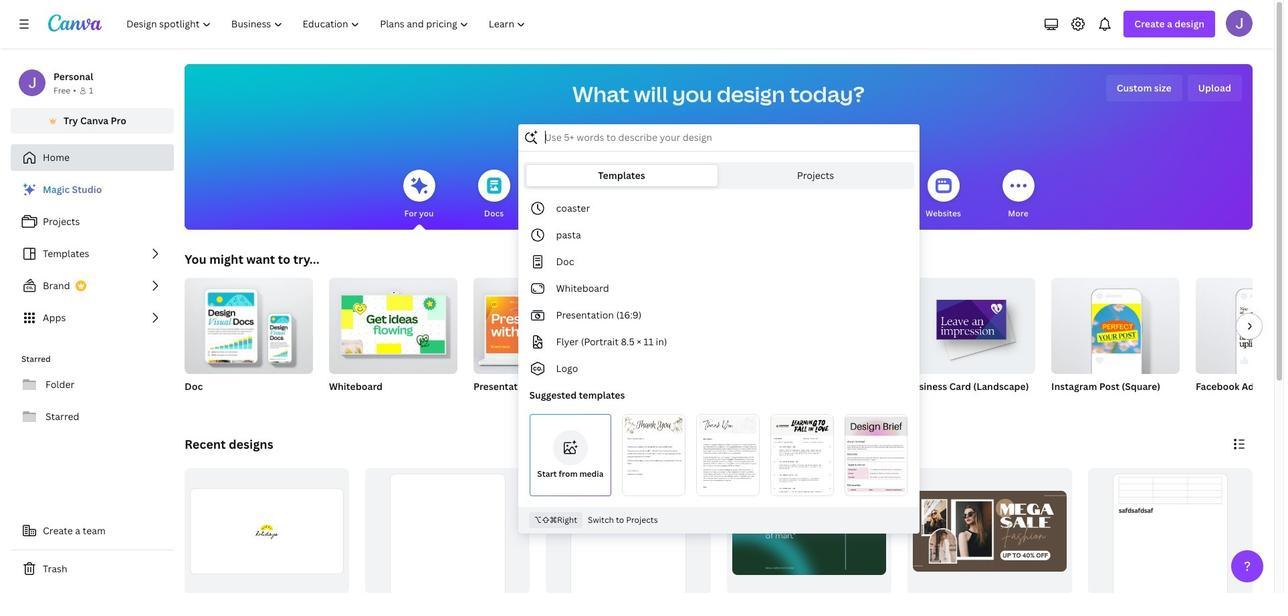 Task type: locate. For each thing, give the bounding box(es) containing it.
top level navigation element
[[118, 11, 537, 37]]

edit a copy of the thank you letter doc in black and white simple elegant style template image
[[696, 415, 760, 497]]

group
[[329, 273, 458, 411], [329, 273, 458, 375], [907, 273, 1035, 411], [907, 273, 1035, 375], [1051, 273, 1180, 411], [1051, 273, 1180, 375], [185, 278, 313, 411], [474, 278, 602, 411], [474, 278, 602, 375], [618, 278, 746, 411], [763, 278, 891, 375], [763, 278, 891, 375], [1196, 278, 1284, 411], [1196, 278, 1284, 375], [365, 469, 530, 594], [907, 469, 1072, 594], [1088, 469, 1253, 594]]

list box
[[519, 195, 919, 502]]

jacob simon image
[[1226, 10, 1253, 37]]

list
[[11, 177, 174, 332]]

edit a copy of the design brief doc in grey lilac black soft pastels style template image
[[845, 415, 908, 497]]

None search field
[[518, 124, 919, 534]]



Task type: vqa. For each thing, say whether or not it's contained in the screenshot.
'Couldn'T'
no



Task type: describe. For each thing, give the bounding box(es) containing it.
Search search field
[[545, 125, 893, 150]]

edit a copy of the tv and film script doc in black and white agnostic style template image
[[770, 415, 834, 497]]

edit a copy of the wedding thank you letter doc in white beige simple elegant style template image
[[622, 415, 686, 497]]



